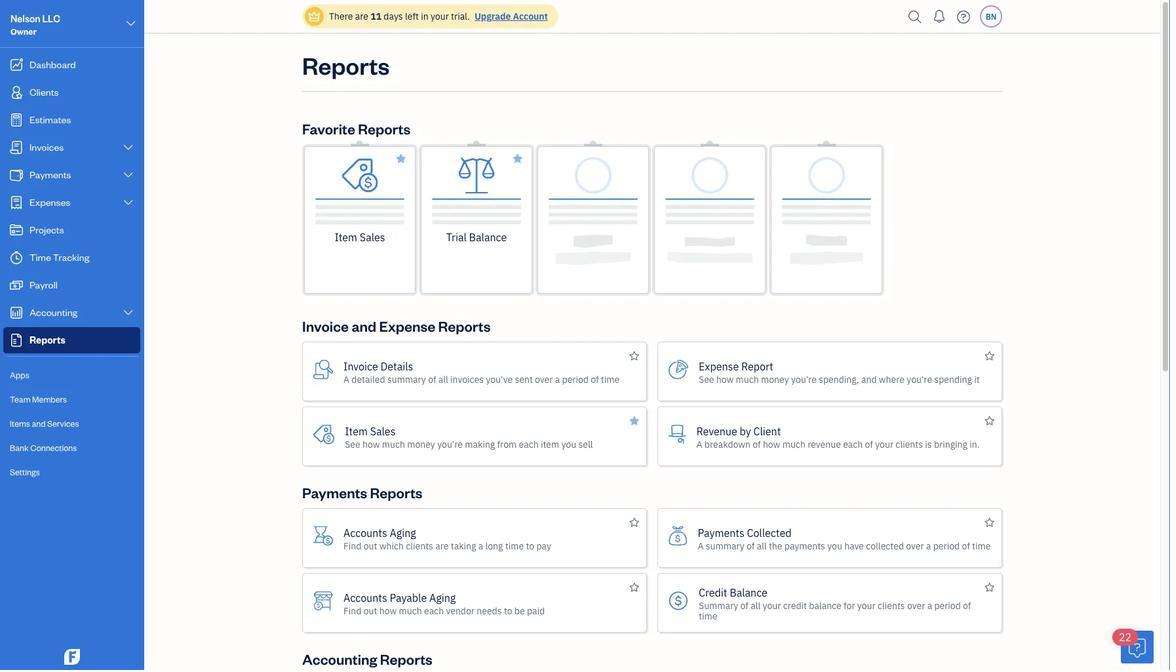 Task type: vqa. For each thing, say whether or not it's contained in the screenshot.
SATURDAY,
no



Task type: describe. For each thing, give the bounding box(es) containing it.
there are 11 days left in your trial. upgrade account
[[329, 10, 548, 22]]

your inside revenue by client a breakdown of how much revenue each of your clients is bringing in.
[[875, 438, 894, 450]]

over for credit balance
[[907, 599, 925, 611]]

pay
[[537, 540, 551, 552]]

chevron large down image for expenses
[[122, 197, 134, 208]]

items
[[10, 418, 30, 429]]

22 button
[[1113, 629, 1154, 663]]

each inside accounts payable aging find out how much each vendor needs to be paid
[[424, 604, 444, 617]]

client image
[[9, 86, 24, 99]]

by
[[740, 424, 751, 438]]

dashboard link
[[3, 52, 140, 78]]

and for expense
[[352, 316, 376, 335]]

invoice for invoice and expense reports
[[302, 316, 349, 335]]

0 horizontal spatial expense
[[379, 316, 435, 335]]

each for item sales
[[519, 438, 539, 450]]

credit balance summary of all your credit balance for your clients over a period of time
[[699, 585, 971, 622]]

members
[[32, 394, 67, 404]]

a inside invoice details a detailed summary of all invoices you've sent over a period of time
[[555, 373, 560, 385]]

owner
[[10, 26, 37, 37]]

the
[[769, 540, 782, 552]]

estimates link
[[3, 107, 140, 133]]

reports link
[[3, 327, 140, 353]]

are inside accounts aging find out which clients are taking a long time to pay
[[435, 540, 449, 552]]

accounts aging find out which clients are taking a long time to pay
[[344, 526, 551, 552]]

all inside credit balance summary of all your credit balance for your clients over a period of time
[[751, 599, 761, 611]]

in.
[[970, 438, 980, 450]]

to inside accounts aging find out which clients are taking a long time to pay
[[526, 540, 534, 552]]

trial.
[[451, 10, 470, 22]]

invoice details a detailed summary of all invoices you've sent over a period of time
[[344, 359, 620, 385]]

22
[[1119, 630, 1132, 644]]

left
[[405, 10, 419, 22]]

search image
[[905, 7, 926, 27]]

revenue by client a breakdown of how much revenue each of your clients is bringing in.
[[697, 424, 980, 450]]

sent
[[515, 373, 533, 385]]

period for credit balance
[[934, 599, 961, 611]]

clients link
[[3, 79, 140, 106]]

2 horizontal spatial you're
[[907, 373, 932, 385]]

days
[[384, 10, 403, 22]]

spending
[[934, 373, 972, 385]]

nelson
[[10, 12, 40, 25]]

breakdown
[[705, 438, 751, 450]]

crown image
[[307, 10, 321, 23]]

payments reports
[[302, 483, 423, 502]]

projects
[[30, 223, 64, 236]]

out inside accounts aging find out which clients are taking a long time to pay
[[364, 540, 377, 552]]

connections
[[30, 442, 77, 453]]

dashboard image
[[9, 58, 24, 71]]

you're for report
[[791, 373, 817, 385]]

each for revenue by client
[[843, 438, 863, 450]]

0 horizontal spatial are
[[355, 10, 368, 22]]

accounts for accounts payable aging
[[344, 591, 387, 604]]

reports inside main element
[[30, 333, 65, 346]]

where
[[879, 373, 905, 385]]

item sales
[[335, 230, 385, 244]]

reports down there
[[302, 49, 390, 80]]

favorite reports
[[302, 119, 411, 138]]

upgrade account link
[[472, 10, 548, 22]]

your left credit
[[763, 599, 781, 611]]

invoices
[[30, 141, 64, 153]]

a inside the payments collected a summary of all the payments you have collected over a period of time
[[926, 540, 931, 552]]

dashboard
[[30, 58, 76, 70]]

to inside accounts payable aging find out how much each vendor needs to be paid
[[504, 604, 512, 617]]

estimates
[[30, 113, 71, 126]]

all inside the payments collected a summary of all the payments you have collected over a period of time
[[757, 540, 767, 552]]

you've
[[486, 373, 513, 385]]

details
[[381, 359, 413, 373]]

you inside item sales see how much money you're making from each item you sell
[[562, 438, 576, 450]]

payroll
[[30, 278, 58, 291]]

update favorite status for accounts payable aging image
[[629, 580, 639, 596]]

bank connections link
[[3, 437, 140, 460]]

see for expense report
[[699, 373, 714, 385]]

payment image
[[9, 168, 24, 182]]

a for payments collected
[[698, 540, 704, 552]]

sell
[[579, 438, 593, 450]]

bn
[[986, 11, 997, 22]]

balance for trial
[[469, 230, 507, 244]]

items and services link
[[3, 412, 140, 435]]

estimate image
[[9, 113, 24, 127]]

accounts payable aging find out how much each vendor needs to be paid
[[344, 591, 545, 617]]

a inside credit balance summary of all your credit balance for your clients over a period of time
[[927, 599, 932, 611]]

team
[[10, 394, 31, 404]]

upgrade
[[475, 10, 511, 22]]

items and services
[[10, 418, 79, 429]]

invoices link
[[3, 134, 140, 161]]

tracking
[[53, 251, 89, 263]]

collected
[[866, 540, 904, 552]]

time tracking
[[30, 251, 89, 263]]

is
[[925, 438, 932, 450]]

bank connections
[[10, 442, 77, 453]]

your right for
[[857, 599, 876, 611]]

which
[[379, 540, 404, 552]]

time inside the payments collected a summary of all the payments you have collected over a period of time
[[972, 540, 991, 552]]

a inside revenue by client a breakdown of how much revenue each of your clients is bringing in.
[[697, 438, 703, 450]]

expenses
[[30, 196, 70, 208]]

chevron large down image
[[122, 170, 134, 180]]

long
[[485, 540, 503, 552]]

report image
[[9, 334, 24, 347]]

item
[[541, 438, 559, 450]]

chevron large down image for invoices
[[122, 142, 134, 153]]

update favorite status for revenue by client image
[[985, 413, 995, 429]]

bank
[[10, 442, 29, 453]]

llc
[[42, 12, 60, 25]]

how inside revenue by client a breakdown of how much revenue each of your clients is bringing in.
[[763, 438, 780, 450]]

update favorite status for accounts aging image
[[629, 515, 639, 531]]

bn button
[[980, 5, 1002, 28]]

trial balance link
[[419, 144, 534, 296]]

spending,
[[819, 373, 859, 385]]

payments collected a summary of all the payments you have collected over a period of time
[[698, 526, 991, 552]]

time
[[30, 251, 51, 263]]

much inside accounts payable aging find out how much each vendor needs to be paid
[[399, 604, 422, 617]]

sales for item sales
[[360, 230, 385, 244]]

time tracking link
[[3, 245, 140, 271]]

aging inside accounts payable aging find out how much each vendor needs to be paid
[[429, 591, 456, 604]]

payroll link
[[3, 272, 140, 298]]

payments link
[[3, 162, 140, 188]]

update favorite status for invoice details image
[[629, 348, 639, 364]]



Task type: locate. For each thing, give the bounding box(es) containing it.
there
[[329, 10, 353, 22]]

summary right detailed
[[387, 373, 426, 385]]

1 vertical spatial money
[[407, 438, 435, 450]]

0 horizontal spatial see
[[345, 438, 360, 450]]

you're left spending,
[[791, 373, 817, 385]]

credit
[[783, 599, 807, 611]]

find up "accounting reports"
[[344, 604, 361, 617]]

all left invoices
[[438, 373, 448, 385]]

1 vertical spatial to
[[504, 604, 512, 617]]

a left detailed
[[344, 373, 349, 385]]

how left report
[[716, 373, 734, 385]]

all
[[438, 373, 448, 385], [757, 540, 767, 552], [751, 599, 761, 611]]

find
[[344, 540, 361, 552], [344, 604, 361, 617]]

summary
[[699, 599, 738, 611]]

item inside item sales link
[[335, 230, 357, 244]]

1 vertical spatial expense
[[699, 359, 739, 373]]

item for item sales
[[335, 230, 357, 244]]

it
[[974, 373, 980, 385]]

are left 11
[[355, 10, 368, 22]]

over inside credit balance summary of all your credit balance for your clients over a period of time
[[907, 599, 925, 611]]

a
[[344, 373, 349, 385], [697, 438, 703, 450], [698, 540, 704, 552]]

1 horizontal spatial aging
[[429, 591, 456, 604]]

0 horizontal spatial and
[[32, 418, 46, 429]]

how inside item sales see how much money you're making from each item you sell
[[363, 438, 380, 450]]

money image
[[9, 279, 24, 292]]

see up the payments reports
[[345, 438, 360, 450]]

summary inside invoice details a detailed summary of all invoices you've sent over a period of time
[[387, 373, 426, 385]]

a inside accounts aging find out which clients are taking a long time to pay
[[478, 540, 483, 552]]

1 vertical spatial item
[[345, 424, 368, 438]]

how up "accounting reports"
[[379, 604, 397, 617]]

1 vertical spatial aging
[[429, 591, 456, 604]]

sales inside item sales see how much money you're making from each item you sell
[[370, 424, 396, 438]]

much up the payments reports
[[382, 438, 405, 450]]

for
[[844, 599, 855, 611]]

balance right trial
[[469, 230, 507, 244]]

money for report
[[761, 373, 789, 385]]

summary
[[387, 373, 426, 385], [706, 540, 745, 552]]

a for invoice details
[[344, 373, 349, 385]]

expense inside expense report see how much money you're spending, and where you're spending it
[[699, 359, 739, 373]]

much up by
[[736, 373, 759, 385]]

star image
[[513, 151, 523, 167]]

accounting link
[[3, 300, 140, 326]]

1 vertical spatial summary
[[706, 540, 745, 552]]

client
[[754, 424, 781, 438]]

how right by
[[763, 438, 780, 450]]

clients
[[896, 438, 923, 450], [406, 540, 433, 552], [878, 599, 905, 611]]

0 vertical spatial over
[[535, 373, 553, 385]]

1 vertical spatial clients
[[406, 540, 433, 552]]

see left report
[[699, 373, 714, 385]]

clients right which
[[406, 540, 433, 552]]

from
[[497, 438, 517, 450]]

time inside invoice details a detailed summary of all invoices you've sent over a period of time
[[601, 373, 620, 385]]

1 horizontal spatial summary
[[706, 540, 745, 552]]

clients
[[30, 86, 59, 98]]

2 vertical spatial a
[[698, 540, 704, 552]]

1 accounts from the top
[[344, 526, 387, 540]]

project image
[[9, 224, 24, 237]]

favorite
[[302, 119, 355, 138]]

expense image
[[9, 196, 24, 209]]

0 vertical spatial payments
[[30, 168, 71, 181]]

2 vertical spatial clients
[[878, 599, 905, 611]]

making
[[465, 438, 495, 450]]

1 out from the top
[[364, 540, 377, 552]]

in
[[421, 10, 429, 22]]

1 vertical spatial find
[[344, 604, 361, 617]]

1 vertical spatial accounting
[[302, 649, 377, 668]]

invoice
[[302, 316, 349, 335], [344, 359, 378, 373]]

update favorite status for payments collected image
[[985, 515, 995, 531]]

reports up which
[[370, 483, 423, 502]]

balance inside trial balance link
[[469, 230, 507, 244]]

a inside invoice details a detailed summary of all invoices you've sent over a period of time
[[344, 373, 349, 385]]

aging right payable
[[429, 591, 456, 604]]

and for services
[[32, 418, 46, 429]]

needs
[[477, 604, 502, 617]]

1 vertical spatial and
[[861, 373, 877, 385]]

revenue
[[697, 424, 737, 438]]

1 vertical spatial sales
[[370, 424, 396, 438]]

0 horizontal spatial payments
[[30, 168, 71, 181]]

1 horizontal spatial and
[[352, 316, 376, 335]]

see inside item sales see how much money you're making from each item you sell
[[345, 438, 360, 450]]

trial
[[446, 230, 467, 244]]

payments inside main element
[[30, 168, 71, 181]]

1 vertical spatial all
[[757, 540, 767, 552]]

notifications image
[[929, 3, 950, 30]]

2 horizontal spatial and
[[861, 373, 877, 385]]

clients inside accounts aging find out which clients are taking a long time to pay
[[406, 540, 433, 552]]

0 horizontal spatial each
[[424, 604, 444, 617]]

out inside accounts payable aging find out how much each vendor needs to be paid
[[364, 604, 377, 617]]

expense left report
[[699, 359, 739, 373]]

you're for sales
[[437, 438, 463, 450]]

time inside credit balance summary of all your credit balance for your clients over a period of time
[[699, 610, 717, 622]]

you left sell
[[562, 438, 576, 450]]

to left 'be'
[[504, 604, 512, 617]]

0 vertical spatial to
[[526, 540, 534, 552]]

1 vertical spatial invoice
[[344, 359, 378, 373]]

invoices
[[450, 373, 484, 385]]

see
[[699, 373, 714, 385], [345, 438, 360, 450]]

1 vertical spatial over
[[906, 540, 924, 552]]

reports up invoice details a detailed summary of all invoices you've sent over a period of time
[[438, 316, 491, 335]]

item sales see how much money you're making from each item you sell
[[345, 424, 593, 450]]

payments for payments
[[30, 168, 71, 181]]

2 vertical spatial all
[[751, 599, 761, 611]]

0 horizontal spatial money
[[407, 438, 435, 450]]

main element
[[0, 0, 177, 670]]

aging inside accounts aging find out which clients are taking a long time to pay
[[390, 526, 416, 540]]

resource center badge image
[[1121, 631, 1154, 663]]

over
[[535, 373, 553, 385], [906, 540, 924, 552], [907, 599, 925, 611]]

aging
[[390, 526, 416, 540], [429, 591, 456, 604]]

0 vertical spatial all
[[438, 373, 448, 385]]

period inside the payments collected a summary of all the payments you have collected over a period of time
[[933, 540, 960, 552]]

chart image
[[9, 306, 24, 319]]

see for item sales
[[345, 438, 360, 450]]

invoice inside invoice details a detailed summary of all invoices you've sent over a period of time
[[344, 359, 378, 373]]

0 horizontal spatial you
[[562, 438, 576, 450]]

0 vertical spatial accounting
[[30, 306, 78, 318]]

2 accounts from the top
[[344, 591, 387, 604]]

much inside item sales see how much money you're making from each item you sell
[[382, 438, 405, 450]]

clients left is
[[896, 438, 923, 450]]

your left is
[[875, 438, 894, 450]]

balance right credit
[[730, 585, 768, 599]]

are left taking
[[435, 540, 449, 552]]

all left the
[[757, 540, 767, 552]]

0 vertical spatial invoice
[[302, 316, 349, 335]]

1 vertical spatial payments
[[302, 483, 367, 502]]

0 vertical spatial clients
[[896, 438, 923, 450]]

0 vertical spatial are
[[355, 10, 368, 22]]

0 horizontal spatial you're
[[437, 438, 463, 450]]

1 horizontal spatial balance
[[730, 585, 768, 599]]

much inside expense report see how much money you're spending, and where you're spending it
[[736, 373, 759, 385]]

reports right report image
[[30, 333, 65, 346]]

how inside accounts payable aging find out how much each vendor needs to be paid
[[379, 604, 397, 617]]

report
[[741, 359, 773, 373]]

bringing
[[934, 438, 968, 450]]

1 vertical spatial accounts
[[344, 591, 387, 604]]

1 vertical spatial you
[[827, 540, 842, 552]]

item sales link
[[302, 144, 418, 296]]

payments for payments collected a summary of all the payments you have collected over a period of time
[[698, 526, 745, 540]]

expense up details
[[379, 316, 435, 335]]

update favorite status for item sales image
[[629, 413, 639, 429]]

a up credit
[[698, 540, 704, 552]]

1 horizontal spatial are
[[435, 540, 449, 552]]

0 vertical spatial and
[[352, 316, 376, 335]]

period for payments collected
[[933, 540, 960, 552]]

and inside main element
[[32, 418, 46, 429]]

trial balance
[[446, 230, 507, 244]]

chevron large down image inside invoices link
[[122, 142, 134, 153]]

0 vertical spatial item
[[335, 230, 357, 244]]

find inside accounts payable aging find out how much each vendor needs to be paid
[[344, 604, 361, 617]]

over for payments collected
[[906, 540, 924, 552]]

item inside item sales see how much money you're making from each item you sell
[[345, 424, 368, 438]]

update favorite status for expense report image
[[985, 348, 995, 364]]

each
[[519, 438, 539, 450], [843, 438, 863, 450], [424, 604, 444, 617]]

you're right where
[[907, 373, 932, 385]]

freshbooks image
[[62, 649, 83, 665]]

summary inside the payments collected a summary of all the payments you have collected over a period of time
[[706, 540, 745, 552]]

and inside expense report see how much money you're spending, and where you're spending it
[[861, 373, 877, 385]]

settings link
[[3, 461, 140, 484]]

2 vertical spatial period
[[934, 599, 961, 611]]

balance for credit
[[730, 585, 768, 599]]

timer image
[[9, 251, 24, 264]]

0 vertical spatial sales
[[360, 230, 385, 244]]

accounting for accounting
[[30, 306, 78, 318]]

all right summary
[[751, 599, 761, 611]]

much right client
[[783, 438, 806, 450]]

0 vertical spatial period
[[562, 373, 589, 385]]

payments for payments reports
[[302, 483, 367, 502]]

each right revenue on the right bottom of page
[[843, 438, 863, 450]]

clients right for
[[878, 599, 905, 611]]

item for item sales see how much money you're making from each item you sell
[[345, 424, 368, 438]]

0 vertical spatial aging
[[390, 526, 416, 540]]

expense report see how much money you're spending, and where you're spending it
[[699, 359, 980, 385]]

out left payable
[[364, 604, 377, 617]]

find left which
[[344, 540, 361, 552]]

accounts
[[344, 526, 387, 540], [344, 591, 387, 604]]

1 horizontal spatial payments
[[302, 483, 367, 502]]

1 find from the top
[[344, 540, 361, 552]]

reports up star icon
[[358, 119, 411, 138]]

each inside item sales see how much money you're making from each item you sell
[[519, 438, 539, 450]]

each left vendor
[[424, 604, 444, 617]]

2 out from the top
[[364, 604, 377, 617]]

payments
[[785, 540, 825, 552]]

0 vertical spatial out
[[364, 540, 377, 552]]

0 vertical spatial a
[[344, 373, 349, 385]]

chevron large down image for accounting
[[122, 307, 134, 318]]

1 vertical spatial see
[[345, 438, 360, 450]]

expense
[[379, 316, 435, 335], [699, 359, 739, 373]]

balance inside credit balance summary of all your credit balance for your clients over a period of time
[[730, 585, 768, 599]]

0 vertical spatial summary
[[387, 373, 426, 385]]

accounts inside accounts aging find out which clients are taking a long time to pay
[[344, 526, 387, 540]]

1 horizontal spatial money
[[761, 373, 789, 385]]

go to help image
[[953, 7, 974, 27]]

0 horizontal spatial balance
[[469, 230, 507, 244]]

how up the payments reports
[[363, 438, 380, 450]]

accounts inside accounts payable aging find out how much each vendor needs to be paid
[[344, 591, 387, 604]]

period inside credit balance summary of all your credit balance for your clients over a period of time
[[934, 599, 961, 611]]

chevron large down image
[[125, 16, 137, 31], [122, 142, 134, 153], [122, 197, 134, 208], [122, 307, 134, 318]]

1 horizontal spatial each
[[519, 438, 539, 450]]

period
[[562, 373, 589, 385], [933, 540, 960, 552], [934, 599, 961, 611]]

find inside accounts aging find out which clients are taking a long time to pay
[[344, 540, 361, 552]]

2 vertical spatial payments
[[698, 526, 745, 540]]

accounting inside accounting link
[[30, 306, 78, 318]]

reports down payable
[[380, 649, 433, 668]]

accounting reports
[[302, 649, 433, 668]]

2 find from the top
[[344, 604, 361, 617]]

period inside invoice details a detailed summary of all invoices you've sent over a period of time
[[562, 373, 589, 385]]

1 horizontal spatial you're
[[791, 373, 817, 385]]

payments inside the payments collected a summary of all the payments you have collected over a period of time
[[698, 526, 745, 540]]

1 vertical spatial are
[[435, 540, 449, 552]]

settings
[[10, 466, 40, 477]]

projects link
[[3, 217, 140, 243]]

much
[[736, 373, 759, 385], [382, 438, 405, 450], [783, 438, 806, 450], [399, 604, 422, 617]]

you left have
[[827, 540, 842, 552]]

aging down the payments reports
[[390, 526, 416, 540]]

1 horizontal spatial to
[[526, 540, 534, 552]]

money inside expense report see how much money you're spending, and where you're spending it
[[761, 373, 789, 385]]

a left breakdown
[[697, 438, 703, 450]]

1 vertical spatial period
[[933, 540, 960, 552]]

of
[[428, 373, 436, 385], [591, 373, 599, 385], [753, 438, 761, 450], [865, 438, 873, 450], [747, 540, 755, 552], [962, 540, 970, 552], [741, 599, 749, 611], [963, 599, 971, 611]]

invoice image
[[9, 141, 24, 154]]

money up client
[[761, 373, 789, 385]]

1 horizontal spatial expense
[[699, 359, 739, 373]]

a inside the payments collected a summary of all the payments you have collected over a period of time
[[698, 540, 704, 552]]

money left making in the left bottom of the page
[[407, 438, 435, 450]]

all inside invoice details a detailed summary of all invoices you've sent over a period of time
[[438, 373, 448, 385]]

to left pay
[[526, 540, 534, 552]]

over inside the payments collected a summary of all the payments you have collected over a period of time
[[906, 540, 924, 552]]

update favorite status for credit balance image
[[985, 580, 995, 596]]

nelson llc owner
[[10, 12, 60, 37]]

accounts left payable
[[344, 591, 387, 604]]

chevron large down image inside accounting link
[[122, 307, 134, 318]]

0 vertical spatial accounts
[[344, 526, 387, 540]]

0 horizontal spatial to
[[504, 604, 512, 617]]

be
[[515, 604, 525, 617]]

you're
[[791, 373, 817, 385], [907, 373, 932, 385], [437, 438, 463, 450]]

you're inside item sales see how much money you're making from each item you sell
[[437, 438, 463, 450]]

money for sales
[[407, 438, 435, 450]]

how inside expense report see how much money you're spending, and where you're spending it
[[716, 373, 734, 385]]

apps
[[10, 369, 29, 380]]

0 horizontal spatial summary
[[387, 373, 426, 385]]

0 horizontal spatial aging
[[390, 526, 416, 540]]

accounts for accounts aging
[[344, 526, 387, 540]]

invoice for invoice details a detailed summary of all invoices you've sent over a period of time
[[344, 359, 378, 373]]

team members
[[10, 394, 67, 404]]

0 vertical spatial balance
[[469, 230, 507, 244]]

vendor
[[446, 604, 475, 617]]

clients inside credit balance summary of all your credit balance for your clients over a period of time
[[878, 599, 905, 611]]

1 horizontal spatial see
[[699, 373, 714, 385]]

1 vertical spatial balance
[[730, 585, 768, 599]]

payable
[[390, 591, 427, 604]]

clients inside revenue by client a breakdown of how much revenue each of your clients is bringing in.
[[896, 438, 923, 450]]

your right in
[[431, 10, 449, 22]]

0 horizontal spatial accounting
[[30, 306, 78, 318]]

a
[[555, 373, 560, 385], [478, 540, 483, 552], [926, 540, 931, 552], [927, 599, 932, 611]]

balance
[[809, 599, 842, 611]]

much inside revenue by client a breakdown of how much revenue each of your clients is bringing in.
[[783, 438, 806, 450]]

2 vertical spatial and
[[32, 418, 46, 429]]

to
[[526, 540, 534, 552], [504, 604, 512, 617]]

1 vertical spatial a
[[697, 438, 703, 450]]

sales for item sales see how much money you're making from each item you sell
[[370, 424, 396, 438]]

and up detailed
[[352, 316, 376, 335]]

see inside expense report see how much money you're spending, and where you're spending it
[[699, 373, 714, 385]]

payments
[[30, 168, 71, 181], [302, 483, 367, 502], [698, 526, 745, 540]]

time inside accounts aging find out which clients are taking a long time to pay
[[505, 540, 524, 552]]

out left which
[[364, 540, 377, 552]]

1 horizontal spatial accounting
[[302, 649, 377, 668]]

0 vertical spatial find
[[344, 540, 361, 552]]

and left where
[[861, 373, 877, 385]]

apps link
[[3, 364, 140, 387]]

1 vertical spatial out
[[364, 604, 377, 617]]

taking
[[451, 540, 476, 552]]

each inside revenue by client a breakdown of how much revenue each of your clients is bringing in.
[[843, 438, 863, 450]]

0 vertical spatial money
[[761, 373, 789, 385]]

detailed
[[352, 373, 385, 385]]

your
[[431, 10, 449, 22], [875, 438, 894, 450], [763, 599, 781, 611], [857, 599, 876, 611]]

accounts down the payments reports
[[344, 526, 387, 540]]

1 horizontal spatial you
[[827, 540, 842, 552]]

each left the item
[[519, 438, 539, 450]]

credit
[[699, 585, 727, 599]]

you inside the payments collected a summary of all the payments you have collected over a period of time
[[827, 540, 842, 552]]

2 horizontal spatial payments
[[698, 526, 745, 540]]

money inside item sales see how much money you're making from each item you sell
[[407, 438, 435, 450]]

summary left collected
[[706, 540, 745, 552]]

accounting
[[30, 306, 78, 318], [302, 649, 377, 668]]

star image
[[396, 151, 406, 167]]

collected
[[747, 526, 792, 540]]

over inside invoice details a detailed summary of all invoices you've sent over a period of time
[[535, 373, 553, 385]]

accounting for accounting reports
[[302, 649, 377, 668]]

0 vertical spatial expense
[[379, 316, 435, 335]]

invoice and expense reports
[[302, 316, 491, 335]]

account
[[513, 10, 548, 22]]

much left vendor
[[399, 604, 422, 617]]

2 vertical spatial over
[[907, 599, 925, 611]]

you're left making in the left bottom of the page
[[437, 438, 463, 450]]

2 horizontal spatial each
[[843, 438, 863, 450]]

paid
[[527, 604, 545, 617]]

revenue
[[808, 438, 841, 450]]

and right items
[[32, 418, 46, 429]]

0 vertical spatial you
[[562, 438, 576, 450]]

0 vertical spatial see
[[699, 373, 714, 385]]



